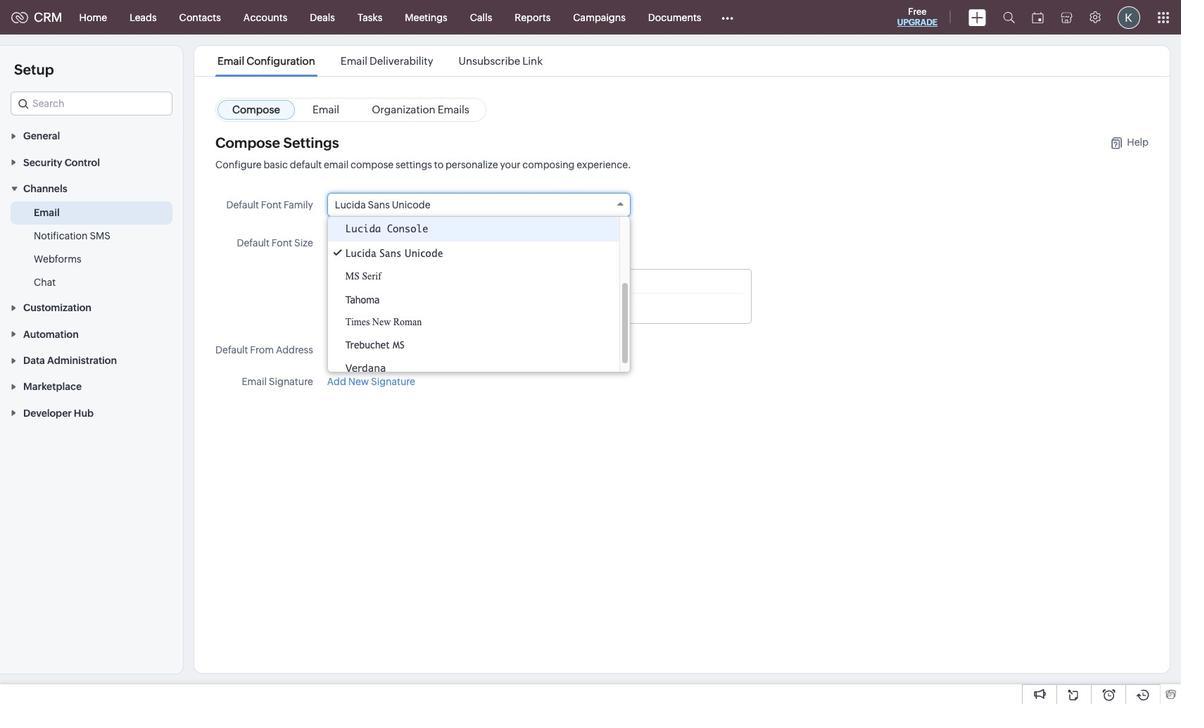 Task type: locate. For each thing, give the bounding box(es) containing it.
sans
[[368, 199, 390, 211], [380, 247, 402, 259]]

1 vertical spatial ms
[[393, 340, 405, 351]]

lucida up ms serif in the top left of the page
[[346, 247, 377, 259]]

1 vertical spatial new
[[348, 376, 369, 387]]

default for default font family
[[226, 199, 259, 211]]

1 horizontal spatial new
[[372, 317, 391, 328]]

create menu image
[[969, 9, 987, 26]]

tahoma option
[[328, 288, 620, 311]]

experience.
[[577, 159, 632, 170]]

unsubscribe
[[459, 55, 521, 67]]

lucida inside "option"
[[346, 247, 377, 259]]

setup
[[14, 61, 54, 77]]

logo image
[[11, 12, 28, 23]]

email left 'configuration'
[[218, 55, 245, 67]]

deals link
[[299, 0, 346, 34]]

lucida inside 'field'
[[335, 199, 366, 211]]

0 vertical spatial default
[[226, 199, 259, 211]]

default down configure
[[226, 199, 259, 211]]

add
[[327, 376, 346, 387]]

ms
[[346, 270, 360, 282], [393, 340, 405, 351]]

channels button
[[0, 175, 183, 201]]

customization
[[23, 302, 92, 314]]

lucida down the email
[[335, 199, 366, 211]]

lucida sans unicode option
[[328, 242, 620, 265]]

font left family
[[261, 199, 282, 211]]

Other Modules field
[[713, 6, 743, 29]]

organization emails link
[[357, 100, 485, 120]]

create menu element
[[961, 0, 995, 34]]

0 vertical spatial ms
[[346, 270, 360, 282]]

unicode up console
[[392, 199, 431, 211]]

email deliverability link
[[339, 55, 436, 67]]

lucida sans unicode up lucida console
[[335, 199, 431, 211]]

compose
[[351, 159, 394, 170]]

email up 'settings'
[[313, 104, 340, 116]]

the quick brown fox jumped over the lazy dog
[[337, 301, 529, 311]]

email for email configuration
[[218, 55, 245, 67]]

calls link
[[459, 0, 504, 34]]

ms serif option
[[328, 265, 620, 288]]

2 vertical spatial lucida
[[346, 247, 377, 259]]

leads link
[[118, 0, 168, 34]]

add new signature
[[327, 376, 416, 387]]

tahoma
[[346, 294, 380, 306]]

compose
[[232, 104, 280, 116], [216, 135, 280, 151]]

control
[[65, 157, 100, 168]]

list
[[205, 46, 556, 76]]

automation
[[23, 329, 79, 340]]

email link
[[298, 100, 354, 120], [34, 206, 60, 220]]

unsubscribe link link
[[457, 55, 545, 67]]

campaigns link
[[562, 0, 637, 34]]

address
[[276, 344, 313, 356]]

new down verdana
[[348, 376, 369, 387]]

sans up lucida console
[[368, 199, 390, 211]]

accounts link
[[232, 0, 299, 34]]

font for size
[[272, 237, 292, 249]]

free upgrade
[[898, 6, 938, 27]]

1 vertical spatial email link
[[34, 206, 60, 220]]

ms inside option
[[393, 340, 405, 351]]

settings
[[283, 135, 339, 151]]

reports
[[515, 12, 551, 23]]

1 vertical spatial font
[[272, 237, 292, 249]]

ms left serif
[[346, 270, 360, 282]]

unicode down console
[[405, 247, 443, 259]]

new down brown
[[372, 317, 391, 328]]

1 vertical spatial sans
[[380, 247, 402, 259]]

lucida
[[335, 199, 366, 211], [346, 223, 381, 235], [346, 247, 377, 259]]

email
[[218, 55, 245, 67], [341, 55, 368, 67], [313, 104, 340, 116], [34, 207, 60, 218], [242, 376, 267, 387]]

fox
[[408, 301, 421, 311]]

leads
[[130, 12, 157, 23]]

documents link
[[637, 0, 713, 34]]

lucida for lucida console option
[[346, 223, 381, 235]]

lucida console option
[[328, 217, 620, 242]]

lucida sans unicode
[[335, 199, 431, 211], [346, 247, 443, 259]]

lucida left console
[[346, 223, 381, 235]]

meetings link
[[394, 0, 459, 34]]

general
[[23, 131, 60, 142]]

0 vertical spatial lucida sans unicode
[[335, 199, 431, 211]]

crm link
[[11, 10, 62, 25]]

from
[[250, 344, 274, 356]]

1 signature from the left
[[269, 376, 313, 387]]

configuration
[[247, 55, 315, 67]]

ms down "roman"
[[393, 340, 405, 351]]

1 vertical spatial compose
[[216, 135, 280, 151]]

email configuration
[[218, 55, 315, 67]]

lucida sans unicode down lucida console
[[346, 247, 443, 259]]

emails
[[438, 104, 470, 116]]

webforms
[[34, 254, 81, 265]]

new for times
[[372, 317, 391, 328]]

verdana option
[[328, 356, 620, 380]]

1 horizontal spatial signature
[[371, 376, 416, 387]]

email for email deliverability
[[341, 55, 368, 67]]

marketplace
[[23, 381, 82, 393]]

0 vertical spatial sans
[[368, 199, 390, 211]]

webforms link
[[34, 252, 81, 266]]

2 vertical spatial default
[[216, 344, 248, 356]]

0 vertical spatial email link
[[298, 100, 354, 120]]

email down from
[[242, 376, 267, 387]]

0 vertical spatial new
[[372, 317, 391, 328]]

compose up configure
[[216, 135, 280, 151]]

tasks link
[[346, 0, 394, 34]]

over
[[458, 301, 476, 311]]

0 vertical spatial unicode
[[392, 199, 431, 211]]

0 vertical spatial font
[[261, 199, 282, 211]]

deliverability
[[370, 55, 434, 67]]

compose up compose settings
[[232, 104, 280, 116]]

email down tasks link
[[341, 55, 368, 67]]

lucida console list box
[[328, 217, 630, 380]]

security control button
[[0, 149, 183, 175]]

list containing email configuration
[[205, 46, 556, 76]]

email
[[324, 159, 349, 170]]

lucida inside option
[[346, 223, 381, 235]]

new inside option
[[372, 317, 391, 328]]

sans down lucida console
[[380, 247, 402, 259]]

search image
[[1004, 11, 1016, 23]]

0 vertical spatial lucida
[[335, 199, 366, 211]]

1 horizontal spatial ms
[[393, 340, 405, 351]]

0 horizontal spatial ms
[[346, 270, 360, 282]]

lazy
[[494, 301, 510, 311]]

link
[[523, 55, 543, 67]]

signature down address
[[269, 376, 313, 387]]

trebuchet ms
[[346, 340, 405, 351]]

organization
[[372, 104, 436, 116]]

default down default font family
[[237, 237, 270, 249]]

1 vertical spatial lucida sans unicode
[[346, 247, 443, 259]]

1 vertical spatial default
[[237, 237, 270, 249]]

help
[[1128, 136, 1150, 148]]

channels region
[[0, 201, 183, 294]]

default
[[290, 159, 322, 170]]

1 vertical spatial unicode
[[405, 247, 443, 259]]

your
[[500, 159, 521, 170]]

signature down verdana
[[371, 376, 416, 387]]

lucida for lucida sans unicode "option"
[[346, 247, 377, 259]]

search element
[[995, 0, 1024, 35]]

email link up 'settings'
[[298, 100, 354, 120]]

default for default font size
[[237, 237, 270, 249]]

the
[[337, 301, 352, 311]]

1 vertical spatial lucida
[[346, 223, 381, 235]]

compose link
[[218, 100, 295, 120]]

0 horizontal spatial signature
[[269, 376, 313, 387]]

None field
[[11, 92, 173, 116]]

0 horizontal spatial new
[[348, 376, 369, 387]]

font
[[261, 199, 282, 211], [272, 237, 292, 249]]

default left from
[[216, 344, 248, 356]]

meetings
[[405, 12, 448, 23]]

unicode inside "option"
[[405, 247, 443, 259]]

font left size
[[272, 237, 292, 249]]

email link down channels
[[34, 206, 60, 220]]

hub
[[74, 408, 94, 419]]

0 horizontal spatial email link
[[34, 206, 60, 220]]

notification sms
[[34, 230, 111, 242]]

0 vertical spatial compose
[[232, 104, 280, 116]]

email down channels
[[34, 207, 60, 218]]



Task type: describe. For each thing, give the bounding box(es) containing it.
notification sms link
[[34, 229, 111, 243]]

lucida sans unicode inside 'field'
[[335, 199, 431, 211]]

documents
[[649, 12, 702, 23]]

Lucida Sans Unicode field
[[327, 193, 631, 217]]

email signature
[[242, 376, 313, 387]]

personalize
[[446, 159, 498, 170]]

email inside 'channels' region
[[34, 207, 60, 218]]

security control
[[23, 157, 100, 168]]

preview
[[337, 278, 373, 289]]

2 signature from the left
[[371, 376, 416, 387]]

brown
[[379, 301, 405, 311]]

default for default from address
[[216, 344, 248, 356]]

developer hub button
[[0, 400, 183, 426]]

reports link
[[504, 0, 562, 34]]

crm
[[34, 10, 62, 25]]

verdana
[[346, 362, 386, 374]]

accounts
[[244, 12, 288, 23]]

lucida console
[[346, 223, 429, 235]]

email deliverability
[[341, 55, 434, 67]]

channels
[[23, 183, 67, 194]]

campaigns
[[574, 12, 626, 23]]

profile image
[[1119, 6, 1141, 29]]

email configuration link
[[216, 55, 318, 67]]

trebuchet ms option
[[328, 334, 620, 356]]

to
[[434, 159, 444, 170]]

organization emails
[[372, 104, 470, 116]]

home link
[[68, 0, 118, 34]]

times
[[346, 317, 370, 328]]

compose settings
[[216, 135, 339, 151]]

sans inside 'field'
[[368, 199, 390, 211]]

family
[[284, 199, 313, 211]]

contacts link
[[168, 0, 232, 34]]

deals
[[310, 12, 335, 23]]

times new roman option
[[328, 311, 620, 334]]

configure basic default email compose settings to personalize your composing experience.
[[216, 159, 632, 170]]

times new roman
[[346, 317, 422, 328]]

default font family
[[226, 199, 313, 211]]

settings
[[396, 159, 432, 170]]

general button
[[0, 123, 183, 149]]

roman
[[394, 317, 422, 328]]

size
[[294, 237, 313, 249]]

notification
[[34, 230, 88, 242]]

quick
[[355, 301, 377, 311]]

upgrade
[[898, 18, 938, 27]]

Search text field
[[11, 92, 172, 115]]

lucida sans unicode inside "option"
[[346, 247, 443, 259]]

ms inside "option"
[[346, 270, 360, 282]]

new for add
[[348, 376, 369, 387]]

developer
[[23, 408, 72, 419]]

console
[[387, 223, 429, 235]]

chat link
[[34, 275, 56, 290]]

configure
[[216, 159, 262, 170]]

contacts
[[179, 12, 221, 23]]

marketplace button
[[0, 373, 183, 400]]

unsubscribe link
[[459, 55, 543, 67]]

sans inside "option"
[[380, 247, 402, 259]]

unicode inside 'field'
[[392, 199, 431, 211]]

compose for compose settings
[[216, 135, 280, 151]]

compose for compose
[[232, 104, 280, 116]]

the
[[478, 301, 491, 311]]

dog
[[513, 301, 529, 311]]

profile element
[[1110, 0, 1150, 34]]

1 horizontal spatial email link
[[298, 100, 354, 120]]

tasks
[[358, 12, 383, 23]]

home
[[79, 12, 107, 23]]

calendar image
[[1033, 12, 1045, 23]]

basic
[[264, 159, 288, 170]]

email for email signature
[[242, 376, 267, 387]]

data administration button
[[0, 347, 183, 373]]

trebuchet
[[346, 340, 390, 351]]

default from address
[[216, 344, 313, 356]]

default font size
[[237, 237, 313, 249]]

sms
[[90, 230, 111, 242]]

free
[[909, 6, 927, 17]]

ms serif
[[346, 270, 382, 282]]

chat
[[34, 277, 56, 288]]

customization button
[[0, 294, 183, 321]]

developer hub
[[23, 408, 94, 419]]

calls
[[470, 12, 493, 23]]

security
[[23, 157, 62, 168]]

font for family
[[261, 199, 282, 211]]

administration
[[47, 355, 117, 366]]

data
[[23, 355, 45, 366]]



Task type: vqa. For each thing, say whether or not it's contained in the screenshot.
'Next Record' image
no



